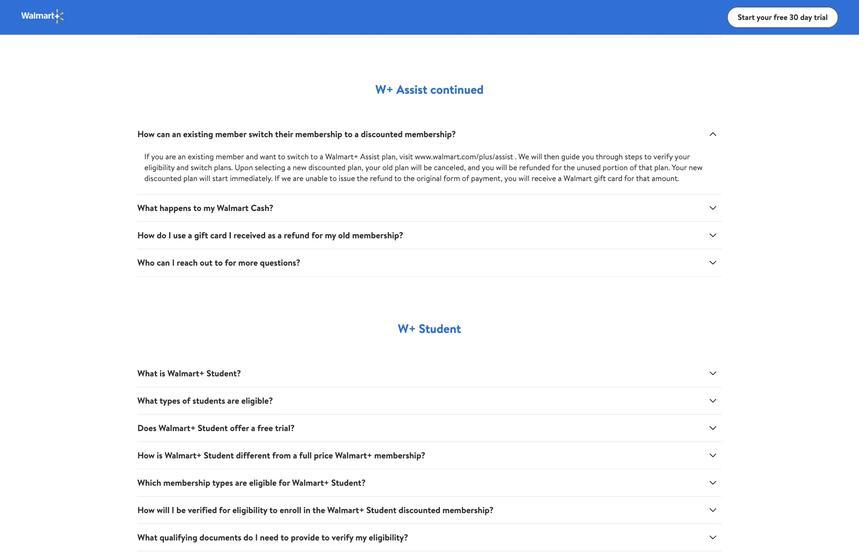 Task type: locate. For each thing, give the bounding box(es) containing it.
eligibility
[[144, 162, 175, 173], [232, 505, 267, 517]]

your right issue
[[365, 162, 381, 173]]

0 vertical spatial walmart
[[564, 173, 592, 184]]

1 how from the top
[[137, 128, 155, 140]]

refund
[[370, 173, 393, 184], [284, 230, 309, 241]]

1 horizontal spatial free
[[774, 12, 788, 22]]

what qualifying documents do i need to provide to verify my eligibility?
[[137, 532, 408, 544]]

existing inside if you are an existing member and want to switch to a walmart+ assist plan, visit www.walmart.com/plus/assist . we will then guide you through steps to verify your eligibility and switch plans. upon selecting a new discounted plan, your old plan will be canceled, and you will be refunded for the unused portion of that plan. your new discounted plan will start immediately. if we are unable to issue the refund to the original form of payment, you will receive a walmart gift card for that amount.
[[188, 151, 214, 162]]

of
[[630, 162, 637, 173], [462, 173, 469, 184], [182, 395, 190, 407]]

1 vertical spatial w+
[[398, 320, 416, 337]]

1 vertical spatial existing
[[188, 151, 214, 162]]

0 vertical spatial free
[[774, 12, 788, 22]]

0 vertical spatial can
[[157, 128, 170, 140]]

0 horizontal spatial gift
[[194, 230, 208, 241]]

that
[[639, 162, 653, 173], [636, 173, 650, 184]]

1 horizontal spatial and
[[246, 151, 258, 162]]

1 horizontal spatial types
[[212, 477, 233, 489]]

0 vertical spatial verify
[[654, 151, 673, 162]]

walmart+ up issue
[[325, 151, 358, 162]]

plan left "original"
[[395, 162, 409, 173]]

member up 'plans.'
[[215, 128, 247, 140]]

w+
[[375, 81, 393, 98], [398, 320, 416, 337]]

refund right issue
[[370, 173, 393, 184]]

how can an existing member switch their membership to a discounted membership?
[[137, 128, 456, 140]]

0 horizontal spatial new
[[293, 162, 307, 173]]

plan, right unable
[[348, 162, 363, 173]]

free
[[774, 12, 788, 22], [257, 423, 273, 434]]

and right canceled, at the top
[[468, 162, 480, 173]]

1 horizontal spatial w+
[[398, 320, 416, 337]]

then
[[544, 151, 559, 162]]

1 horizontal spatial new
[[689, 162, 703, 173]]

for
[[552, 162, 562, 173], [624, 173, 634, 184], [312, 230, 323, 241], [225, 257, 236, 269], [279, 477, 290, 489], [219, 505, 230, 517]]

plan,
[[382, 151, 398, 162], [348, 162, 363, 173]]

enroll
[[280, 505, 301, 517]]

discounted
[[361, 128, 403, 140], [308, 162, 346, 173], [144, 173, 182, 184], [399, 505, 440, 517]]

need
[[260, 532, 279, 544]]

how for how can an existing member switch their membership to a discounted membership?
[[137, 128, 155, 140]]

switch down how can an existing member switch their membership to a discounted membership?
[[287, 151, 309, 162]]

1 vertical spatial if
[[275, 173, 280, 184]]

1 horizontal spatial gift
[[594, 173, 606, 184]]

0 horizontal spatial switch
[[191, 162, 212, 173]]

student? up students
[[207, 368, 241, 380]]

walmart+ up what types of students are eligible? on the bottom left
[[167, 368, 204, 380]]

can for who
[[157, 257, 170, 269]]

2 horizontal spatial my
[[356, 532, 367, 544]]

of right portion
[[630, 162, 637, 173]]

1 vertical spatial old
[[338, 230, 350, 241]]

0 vertical spatial student?
[[207, 368, 241, 380]]

w+ image
[[21, 8, 65, 24]]

do
[[157, 230, 166, 241], [244, 532, 253, 544]]

student
[[419, 320, 461, 337], [198, 423, 228, 434], [204, 450, 234, 462], [366, 505, 397, 517]]

1 vertical spatial gift
[[194, 230, 208, 241]]

which membership types are eligible for walmart+ student? image
[[708, 478, 718, 489]]

0 vertical spatial types
[[160, 395, 180, 407]]

walmart+ right in
[[327, 505, 364, 517]]

walmart+ up in
[[292, 477, 329, 489]]

eligibility inside if you are an existing member and want to switch to a walmart+ assist plan, visit www.walmart.com/plus/assist . we will then guide you through steps to verify your eligibility and switch plans. upon selecting a new discounted plan, your old plan will be canceled, and you will be refunded for the unused portion of that plan. your new discounted plan will start immediately. if we are unable to issue the refund to the original form of payment, you will receive a walmart gift card for that amount.
[[144, 162, 175, 173]]

2 horizontal spatial your
[[757, 12, 772, 22]]

an
[[172, 128, 181, 140], [178, 151, 186, 162]]

member
[[215, 128, 247, 140], [216, 151, 244, 162]]

2 horizontal spatial and
[[468, 162, 480, 173]]

of left students
[[182, 395, 190, 407]]

1 horizontal spatial eligibility
[[232, 505, 267, 517]]

free inside "button"
[[774, 12, 788, 22]]

1 vertical spatial student?
[[331, 477, 366, 489]]

1 horizontal spatial walmart
[[564, 173, 592, 184]]

free left trial?
[[257, 423, 273, 434]]

documents
[[199, 532, 241, 544]]

what types of students are eligible?
[[137, 395, 273, 407]]

0 horizontal spatial card
[[210, 230, 227, 241]]

discounted right we
[[308, 162, 346, 173]]

new
[[293, 162, 307, 173], [689, 162, 703, 173]]

verify
[[654, 151, 673, 162], [332, 532, 353, 544]]

gift
[[594, 173, 606, 184], [194, 230, 208, 241]]

walmart
[[564, 173, 592, 184], [217, 202, 249, 214]]

which
[[137, 477, 161, 489]]

how is walmart+ student different from a full price walmart+ membership? image
[[708, 451, 718, 461]]

is for how
[[157, 450, 163, 462]]

card
[[608, 173, 623, 184], [210, 230, 227, 241]]

verify up amount.
[[654, 151, 673, 162]]

1 vertical spatial refund
[[284, 230, 309, 241]]

walmart+
[[325, 151, 358, 162], [167, 368, 204, 380], [159, 423, 196, 434], [165, 450, 202, 462], [335, 450, 372, 462], [292, 477, 329, 489], [327, 505, 364, 517]]

walmart+ right price
[[335, 450, 372, 462]]

plan.
[[654, 162, 670, 173]]

new right your
[[689, 162, 703, 173]]

be left we
[[509, 162, 517, 173]]

how can an existing member switch their membership to a discounted membership? image
[[708, 129, 718, 140]]

questions?
[[260, 257, 300, 269]]

i for a
[[168, 230, 171, 241]]

is
[[160, 368, 165, 380], [157, 450, 163, 462]]

0 horizontal spatial free
[[257, 423, 273, 434]]

1 horizontal spatial assist
[[396, 81, 427, 98]]

0 horizontal spatial refund
[[284, 230, 309, 241]]

amount.
[[652, 173, 679, 184]]

2 what from the top
[[137, 368, 157, 380]]

discounted up happens
[[144, 173, 182, 184]]

3 what from the top
[[137, 395, 157, 407]]

steps
[[625, 151, 643, 162]]

i left reach
[[172, 257, 175, 269]]

my
[[204, 202, 215, 214], [325, 230, 336, 241], [356, 532, 367, 544]]

0 vertical spatial is
[[160, 368, 165, 380]]

1 horizontal spatial old
[[382, 162, 393, 173]]

plan, left 'visit'
[[382, 151, 398, 162]]

0 horizontal spatial old
[[338, 230, 350, 241]]

student? down price
[[331, 477, 366, 489]]

be left canceled, at the top
[[424, 162, 432, 173]]

0 vertical spatial assist
[[396, 81, 427, 98]]

will down which
[[157, 505, 170, 517]]

types up "verified"
[[212, 477, 233, 489]]

switch left start
[[191, 162, 212, 173]]

membership
[[295, 128, 342, 140], [163, 477, 210, 489]]

1 horizontal spatial if
[[275, 173, 280, 184]]

how will i be verified for eligibility to enroll in the walmart+ student discounted membership? image
[[708, 506, 718, 516]]

0 horizontal spatial and
[[177, 162, 189, 173]]

1 vertical spatial is
[[157, 450, 163, 462]]

2 how from the top
[[137, 230, 155, 241]]

discounted up eligibility?
[[399, 505, 440, 517]]

does walmart+ student offer a free trial?
[[137, 423, 295, 434]]

1 vertical spatial assist
[[360, 151, 380, 162]]

do left need
[[244, 532, 253, 544]]

1 can from the top
[[157, 128, 170, 140]]

will right we
[[531, 151, 542, 162]]

old
[[382, 162, 393, 173], [338, 230, 350, 241]]

0 horizontal spatial eligibility
[[144, 162, 175, 173]]

do left use
[[157, 230, 166, 241]]

will left receive
[[519, 173, 530, 184]]

portion
[[603, 162, 628, 173]]

2 vertical spatial my
[[356, 532, 367, 544]]

0 vertical spatial refund
[[370, 173, 393, 184]]

can for how
[[157, 128, 170, 140]]

you
[[151, 151, 164, 162], [582, 151, 594, 162], [482, 162, 494, 173], [504, 173, 517, 184]]

membership up "verified"
[[163, 477, 210, 489]]

walmart+ right does
[[159, 423, 196, 434]]

0 vertical spatial existing
[[183, 128, 213, 140]]

0 vertical spatial do
[[157, 230, 166, 241]]

start
[[212, 173, 228, 184]]

1 vertical spatial eligibility
[[232, 505, 267, 517]]

walmart left cash?
[[217, 202, 249, 214]]

cash?
[[251, 202, 273, 214]]

i for out
[[172, 257, 175, 269]]

continued
[[430, 81, 484, 98]]

gift inside if you are an existing member and want to switch to a walmart+ assist plan, visit www.walmart.com/plus/assist . we will then guide you through steps to verify your eligibility and switch plans. upon selecting a new discounted plan, your old plan will be canceled, and you will be refunded for the unused portion of that plan. your new discounted plan will start immediately. if we are unable to issue the refund to the original form of payment, you will receive a walmart gift card for that amount.
[[594, 173, 606, 184]]

gift down through
[[594, 173, 606, 184]]

start
[[738, 12, 755, 22]]

1 vertical spatial can
[[157, 257, 170, 269]]

1 what from the top
[[137, 202, 157, 214]]

what for what is walmart+ student?
[[137, 368, 157, 380]]

how for how do i use a gift card i received as a refund for my old membership?
[[137, 230, 155, 241]]

1 vertical spatial membership
[[163, 477, 210, 489]]

of right form
[[462, 173, 469, 184]]

2 can from the top
[[157, 257, 170, 269]]

w+ for w+ student
[[398, 320, 416, 337]]

gift right use
[[194, 230, 208, 241]]

the left "original"
[[403, 173, 415, 184]]

refund inside if you are an existing member and want to switch to a walmart+ assist plan, visit www.walmart.com/plus/assist . we will then guide you through steps to verify your eligibility and switch plans. upon selecting a new discounted plan, your old plan will be canceled, and you will be refunded for the unused portion of that plan. your new discounted plan will start immediately. if we are unable to issue the refund to the original form of payment, you will receive a walmart gift card for that amount.
[[370, 173, 393, 184]]

your
[[672, 162, 687, 173]]

0 horizontal spatial of
[[182, 395, 190, 407]]

issue
[[339, 173, 355, 184]]

types
[[160, 395, 180, 407], [212, 477, 233, 489]]

full
[[299, 450, 312, 462]]

from
[[272, 450, 291, 462]]

0 horizontal spatial assist
[[360, 151, 380, 162]]

i left need
[[255, 532, 258, 544]]

walmart down guide at the top right of page
[[564, 173, 592, 184]]

0 vertical spatial if
[[144, 151, 149, 162]]

0 vertical spatial eligibility
[[144, 162, 175, 173]]

form
[[443, 173, 460, 184]]

refund right as at the top of page
[[284, 230, 309, 241]]

walmart+ down does walmart+ student offer a free trial?
[[165, 450, 202, 462]]

your right plan.
[[675, 151, 690, 162]]

assist
[[396, 81, 427, 98], [360, 151, 380, 162]]

new right we
[[293, 162, 307, 173]]

the left unused
[[564, 162, 575, 173]]

who
[[137, 257, 155, 269]]

1 horizontal spatial card
[[608, 173, 623, 184]]

1 horizontal spatial student?
[[331, 477, 366, 489]]

types down what is walmart+ student?
[[160, 395, 180, 407]]

0 horizontal spatial student?
[[207, 368, 241, 380]]

4 how from the top
[[137, 505, 155, 517]]

existing
[[183, 128, 213, 140], [188, 151, 214, 162]]

1 horizontal spatial do
[[244, 532, 253, 544]]

1 horizontal spatial of
[[462, 173, 469, 184]]

1 horizontal spatial verify
[[654, 151, 673, 162]]

0 vertical spatial gift
[[594, 173, 606, 184]]

0 horizontal spatial plan
[[183, 173, 197, 184]]

4 what from the top
[[137, 532, 157, 544]]

0 horizontal spatial my
[[204, 202, 215, 214]]

i
[[168, 230, 171, 241], [229, 230, 232, 241], [172, 257, 175, 269], [172, 505, 174, 517], [255, 532, 258, 544]]

a
[[355, 128, 359, 140], [320, 151, 323, 162], [287, 162, 291, 173], [558, 173, 562, 184], [188, 230, 192, 241], [278, 230, 282, 241], [251, 423, 255, 434], [293, 450, 297, 462]]

the right issue
[[357, 173, 368, 184]]

member up start
[[216, 151, 244, 162]]

0 horizontal spatial verify
[[332, 532, 353, 544]]

are
[[165, 151, 176, 162], [293, 173, 304, 184], [227, 395, 239, 407], [235, 477, 247, 489]]

card down through
[[608, 173, 623, 184]]

plan left start
[[183, 173, 197, 184]]

0 vertical spatial member
[[215, 128, 247, 140]]

your
[[757, 12, 772, 22], [675, 151, 690, 162], [365, 162, 381, 173]]

w+ assist continued
[[375, 81, 484, 98]]

0 vertical spatial membership
[[295, 128, 342, 140]]

0 horizontal spatial walmart
[[217, 202, 249, 214]]

1 vertical spatial free
[[257, 423, 273, 434]]

what qualifying documents do i need to provide to verify my eligibility? image
[[708, 533, 718, 543]]

eligibility up happens
[[144, 162, 175, 173]]

1 vertical spatial do
[[244, 532, 253, 544]]

and left start
[[177, 162, 189, 173]]

1 vertical spatial member
[[216, 151, 244, 162]]

start your free 30 day trial
[[738, 12, 828, 22]]

and left want
[[246, 151, 258, 162]]

what
[[137, 202, 157, 214], [137, 368, 157, 380], [137, 395, 157, 407], [137, 532, 157, 544]]

1 horizontal spatial my
[[325, 230, 336, 241]]

1 vertical spatial walmart
[[217, 202, 249, 214]]

old inside if you are an existing member and want to switch to a walmart+ assist plan, visit www.walmart.com/plus/assist . we will then guide you through steps to verify your eligibility and switch plans. upon selecting a new discounted plan, your old plan will be canceled, and you will be refunded for the unused portion of that plan. your new discounted plan will start immediately. if we are unable to issue the refund to the original form of payment, you will receive a walmart gift card for that amount.
[[382, 162, 393, 173]]

3 how from the top
[[137, 450, 155, 462]]

switch left the their
[[249, 128, 273, 140]]

card up who can i reach out to for more questions?
[[210, 230, 227, 241]]

be left "verified"
[[176, 505, 186, 517]]

student?
[[207, 368, 241, 380], [331, 477, 366, 489]]

the
[[564, 162, 575, 173], [357, 173, 368, 184], [403, 173, 415, 184], [313, 505, 325, 517]]

1 horizontal spatial refund
[[370, 173, 393, 184]]

will
[[531, 151, 542, 162], [411, 162, 422, 173], [496, 162, 507, 173], [199, 173, 210, 184], [519, 173, 530, 184], [157, 505, 170, 517]]

if
[[144, 151, 149, 162], [275, 173, 280, 184]]

0 vertical spatial old
[[382, 162, 393, 173]]

0 vertical spatial w+
[[375, 81, 393, 98]]

be
[[424, 162, 432, 173], [509, 162, 517, 173], [176, 505, 186, 517]]

i left use
[[168, 230, 171, 241]]

i up qualifying
[[172, 505, 174, 517]]

free left 30
[[774, 12, 788, 22]]

your right start
[[757, 12, 772, 22]]

will left start
[[199, 173, 210, 184]]

plans.
[[214, 162, 233, 173]]

to
[[344, 128, 353, 140], [278, 151, 285, 162], [310, 151, 318, 162], [644, 151, 652, 162], [330, 173, 337, 184], [394, 173, 402, 184], [193, 202, 201, 214], [215, 257, 223, 269], [269, 505, 278, 517], [281, 532, 289, 544], [322, 532, 330, 544]]

0 horizontal spatial w+
[[375, 81, 393, 98]]

0 vertical spatial card
[[608, 173, 623, 184]]

eligibility down which membership types are eligible for walmart+ student? on the left of page
[[232, 505, 267, 517]]

membership right the their
[[295, 128, 342, 140]]

the right in
[[313, 505, 325, 517]]

how is walmart+ student different from a full price walmart+ membership?
[[137, 450, 425, 462]]

1 vertical spatial an
[[178, 151, 186, 162]]

i for verified
[[172, 505, 174, 517]]

verify right "provide"
[[332, 532, 353, 544]]



Task type: describe. For each thing, give the bounding box(es) containing it.
different
[[236, 450, 270, 462]]

w+ for w+ assist continued
[[375, 81, 393, 98]]

we
[[281, 173, 291, 184]]

start your free 30 day trial button
[[727, 7, 838, 28]]

trial?
[[275, 423, 295, 434]]

1 vertical spatial my
[[325, 230, 336, 241]]

2 horizontal spatial switch
[[287, 151, 309, 162]]

eligible
[[249, 477, 277, 489]]

price
[[314, 450, 333, 462]]

0 horizontal spatial membership
[[163, 477, 210, 489]]

what happens to my walmart cash? image
[[708, 203, 718, 213]]

an inside if you are an existing member and want to switch to a walmart+ assist plan, visit www.walmart.com/plus/assist . we will then guide you through steps to verify your eligibility and switch plans. upon selecting a new discounted plan, your old plan will be canceled, and you will be refunded for the unused portion of that plan. your new discounted plan will start immediately. if we are unable to issue the refund to the original form of payment, you will receive a walmart gift card for that amount.
[[178, 151, 186, 162]]

0 horizontal spatial plan,
[[348, 162, 363, 173]]

0 horizontal spatial be
[[176, 505, 186, 517]]

1 horizontal spatial membership
[[295, 128, 342, 140]]

immediately.
[[230, 173, 273, 184]]

www.walmart.com/plus/assist
[[415, 151, 513, 162]]

1 horizontal spatial plan
[[395, 162, 409, 173]]

1 vertical spatial card
[[210, 230, 227, 241]]

reach
[[177, 257, 198, 269]]

visit
[[399, 151, 413, 162]]

0 vertical spatial an
[[172, 128, 181, 140]]

2 new from the left
[[689, 162, 703, 173]]

which membership types are eligible for walmart+ student?
[[137, 477, 366, 489]]

1 horizontal spatial plan,
[[382, 151, 398, 162]]

payment,
[[471, 173, 503, 184]]

does
[[137, 423, 156, 434]]

what types of students are eligible? image
[[708, 396, 718, 407]]

how for how is walmart+ student different from a full price walmart+ membership?
[[137, 450, 155, 462]]

how will i be verified for eligibility to enroll in the walmart+ student discounted membership?
[[137, 505, 494, 517]]

happens
[[160, 202, 191, 214]]

i left received in the left of the page
[[229, 230, 232, 241]]

out
[[200, 257, 213, 269]]

trial
[[814, 12, 828, 22]]

0 vertical spatial my
[[204, 202, 215, 214]]

w+ student
[[398, 320, 461, 337]]

unused
[[577, 162, 601, 173]]

what for what types of students are eligible?
[[137, 395, 157, 407]]

0 horizontal spatial your
[[365, 162, 381, 173]]

1 horizontal spatial switch
[[249, 128, 273, 140]]

how do i use a gift card i received as a refund for my old membership?
[[137, 230, 403, 241]]

what for what happens to my walmart cash?
[[137, 202, 157, 214]]

30
[[790, 12, 798, 22]]

0 horizontal spatial do
[[157, 230, 166, 241]]

original
[[417, 173, 442, 184]]

eligible?
[[241, 395, 273, 407]]

refunded
[[519, 162, 550, 173]]

walmart+ inside if you are an existing member and want to switch to a walmart+ assist plan, visit www.walmart.com/plus/assist . we will then guide you through steps to verify your eligibility and switch plans. upon selecting a new discounted plan, your old plan will be canceled, and you will be refunded for the unused portion of that plan. your new discounted plan will start immediately. if we are unable to issue the refund to the original form of payment, you will receive a walmart gift card for that amount.
[[325, 151, 358, 162]]

does walmart+ student offer a free trial? image
[[708, 423, 718, 434]]

their
[[275, 128, 293, 140]]

receive
[[532, 173, 556, 184]]

2 horizontal spatial of
[[630, 162, 637, 173]]

use
[[173, 230, 186, 241]]

0 horizontal spatial types
[[160, 395, 180, 407]]

canceled,
[[434, 162, 466, 173]]

1 horizontal spatial be
[[424, 162, 432, 173]]

.
[[515, 151, 517, 162]]

member inside if you are an existing member and want to switch to a walmart+ assist plan, visit www.walmart.com/plus/assist . we will then guide you through steps to verify your eligibility and switch plans. upon selecting a new discounted plan, your old plan will be canceled, and you will be refunded for the unused portion of that plan. your new discounted plan will start immediately. if we are unable to issue the refund to the original form of payment, you will receive a walmart gift card for that amount.
[[216, 151, 244, 162]]

if you are an existing member and want to switch to a walmart+ assist plan, visit www.walmart.com/plus/assist . we will then guide you through steps to verify your eligibility and switch plans. upon selecting a new discounted plan, your old plan will be canceled, and you will be refunded for the unused portion of that plan. your new discounted plan will start immediately. if we are unable to issue the refund to the original form of payment, you will receive a walmart gift card for that amount.
[[144, 151, 703, 184]]

unable
[[305, 173, 328, 184]]

want
[[260, 151, 276, 162]]

1 horizontal spatial your
[[675, 151, 690, 162]]

in
[[303, 505, 310, 517]]

1 vertical spatial types
[[212, 477, 233, 489]]

what is walmart+ student? image
[[708, 369, 718, 379]]

2 horizontal spatial be
[[509, 162, 517, 173]]

upon
[[235, 162, 253, 173]]

verified
[[188, 505, 217, 517]]

selecting
[[255, 162, 285, 173]]

verify inside if you are an existing member and want to switch to a walmart+ assist plan, visit www.walmart.com/plus/assist . we will then guide you through steps to verify your eligibility and switch plans. upon selecting a new discounted plan, your old plan will be canceled, and you will be refunded for the unused portion of that plan. your new discounted plan will start immediately. if we are unable to issue the refund to the original form of payment, you will receive a walmart gift card for that amount.
[[654, 151, 673, 162]]

we
[[518, 151, 529, 162]]

what is walmart+ student?
[[137, 368, 241, 380]]

will left .
[[496, 162, 507, 173]]

day
[[800, 12, 812, 22]]

is for what
[[160, 368, 165, 380]]

discounted up 'visit'
[[361, 128, 403, 140]]

0 horizontal spatial if
[[144, 151, 149, 162]]

more
[[238, 257, 258, 269]]

provide
[[291, 532, 319, 544]]

assist inside if you are an existing member and want to switch to a walmart+ assist plan, visit www.walmart.com/plus/assist . we will then guide you through steps to verify your eligibility and switch plans. upon selecting a new discounted plan, your old plan will be canceled, and you will be refunded for the unused portion of that plan. your new discounted plan will start immediately. if we are unable to issue the refund to the original form of payment, you will receive a walmart gift card for that amount.
[[360, 151, 380, 162]]

who can i reach out to for more questions? image
[[708, 258, 718, 268]]

who can i reach out to for more questions?
[[137, 257, 300, 269]]

qualifying
[[160, 532, 197, 544]]

what for what qualifying documents do i need to provide to verify my eligibility?
[[137, 532, 157, 544]]

how for how will i be verified for eligibility to enroll in the walmart+ student discounted membership?
[[137, 505, 155, 517]]

walmart inside if you are an existing member and want to switch to a walmart+ assist plan, visit www.walmart.com/plus/assist . we will then guide you through steps to verify your eligibility and switch plans. upon selecting a new discounted plan, your old plan will be canceled, and you will be refunded for the unused portion of that plan. your new discounted plan will start immediately. if we are unable to issue the refund to the original form of payment, you will receive a walmart gift card for that amount.
[[564, 173, 592, 184]]

1 new from the left
[[293, 162, 307, 173]]

your inside "button"
[[757, 12, 772, 22]]

will left canceled, at the top
[[411, 162, 422, 173]]

1 vertical spatial verify
[[332, 532, 353, 544]]

guide
[[561, 151, 580, 162]]

students
[[192, 395, 225, 407]]

as
[[268, 230, 276, 241]]

how do i use a gift card i received as a refund for my old membership? image
[[708, 230, 718, 241]]

received
[[234, 230, 266, 241]]

through
[[596, 151, 623, 162]]

card inside if you are an existing member and want to switch to a walmart+ assist plan, visit www.walmart.com/plus/assist . we will then guide you through steps to verify your eligibility and switch plans. upon selecting a new discounted plan, your old plan will be canceled, and you will be refunded for the unused portion of that plan. your new discounted plan will start immediately. if we are unable to issue the refund to the original form of payment, you will receive a walmart gift card for that amount.
[[608, 173, 623, 184]]

eligibility?
[[369, 532, 408, 544]]

what happens to my walmart cash?
[[137, 202, 273, 214]]

offer
[[230, 423, 249, 434]]



Task type: vqa. For each thing, say whether or not it's contained in the screenshot.
your to the right
yes



